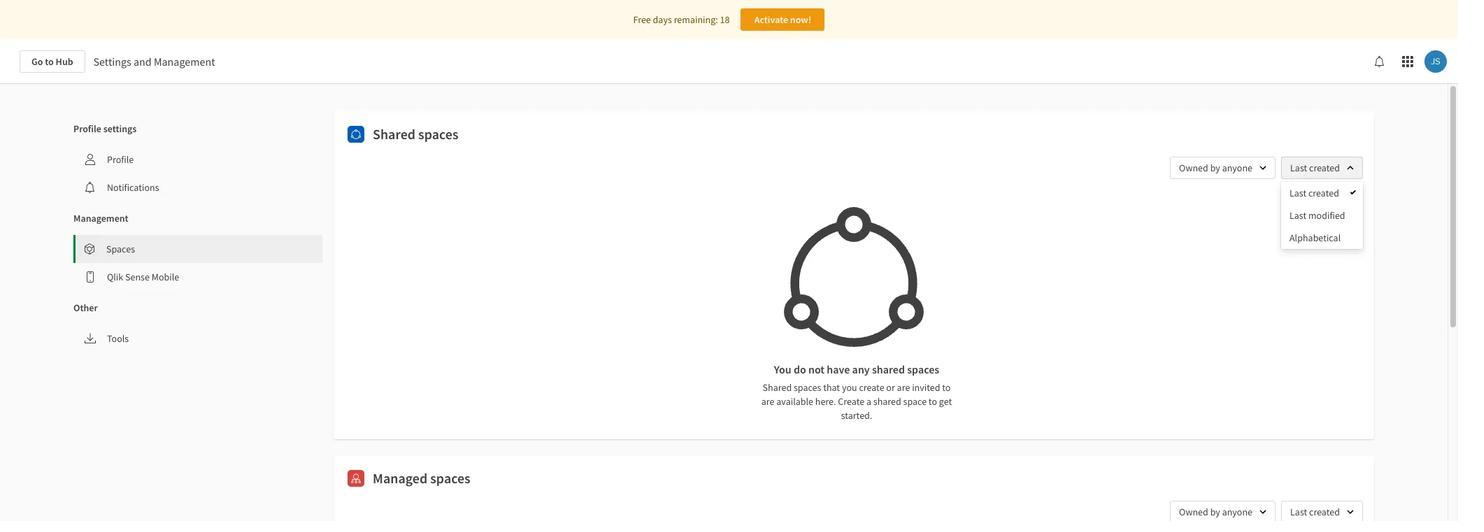 Task type: describe. For each thing, give the bounding box(es) containing it.
go to hub
[[31, 55, 73, 68]]

you
[[774, 362, 792, 376]]

1 vertical spatial management
[[73, 212, 128, 225]]

days
[[653, 13, 672, 26]]

last modified element
[[1290, 209, 1346, 222]]

Last created field
[[1282, 157, 1363, 179]]

create
[[859, 381, 885, 394]]

get
[[939, 395, 952, 408]]

1 vertical spatial created
[[1309, 187, 1340, 199]]

activate
[[755, 13, 788, 26]]

last created element
[[1290, 187, 1340, 199]]

0 vertical spatial shared
[[872, 362, 905, 376]]

invited
[[912, 381, 941, 394]]

you
[[842, 381, 857, 394]]

shared inside you do not have any shared spaces shared spaces that you create or are invited to are available here. create a shared space to get started.
[[763, 381, 792, 394]]

now!
[[790, 13, 812, 26]]

settings
[[103, 122, 137, 135]]

free
[[633, 13, 651, 26]]

other
[[73, 302, 98, 314]]

spaces link
[[76, 235, 322, 263]]

profile link
[[73, 146, 322, 173]]

managed spaces
[[373, 469, 471, 487]]

0 horizontal spatial shared
[[373, 125, 416, 143]]

create
[[838, 395, 865, 408]]

any
[[852, 362, 870, 376]]

last created for "list box" containing last created
[[1290, 187, 1340, 199]]

go to hub link
[[20, 50, 85, 73]]

qlik sense mobile link
[[73, 263, 322, 291]]

here.
[[816, 395, 836, 408]]

settings
[[93, 55, 131, 69]]

available
[[777, 395, 814, 408]]

1 horizontal spatial to
[[929, 395, 937, 408]]

last for last created element
[[1290, 187, 1307, 199]]

do
[[794, 362, 806, 376]]

activate now! link
[[741, 8, 825, 31]]

qlik
[[107, 271, 123, 283]]

mobile
[[152, 271, 179, 283]]

that
[[823, 381, 840, 394]]

started.
[[841, 409, 873, 422]]

a
[[867, 395, 872, 408]]

profile settings
[[73, 122, 137, 135]]

alphabetical element
[[1290, 232, 1341, 244]]

sense
[[125, 271, 150, 283]]



Task type: vqa. For each thing, say whether or not it's contained in the screenshot.
Pipelines
no



Task type: locate. For each thing, give the bounding box(es) containing it.
last down last created element
[[1290, 209, 1307, 222]]

profile
[[73, 122, 101, 135], [107, 153, 134, 166]]

to
[[45, 55, 54, 68], [942, 381, 951, 394], [929, 395, 937, 408]]

0 vertical spatial created
[[1310, 162, 1340, 174]]

created up last created element
[[1310, 162, 1340, 174]]

0 vertical spatial last created
[[1291, 162, 1340, 174]]

spaces
[[418, 125, 459, 143], [907, 362, 940, 376], [794, 381, 822, 394], [430, 469, 471, 487]]

last created
[[1291, 162, 1340, 174], [1290, 187, 1340, 199]]

last created inside "list box"
[[1290, 187, 1340, 199]]

tools link
[[73, 325, 322, 353]]

1 vertical spatial to
[[942, 381, 951, 394]]

hub
[[56, 55, 73, 68]]

management right the and
[[154, 55, 215, 69]]

1 horizontal spatial profile
[[107, 153, 134, 166]]

1 vertical spatial shared
[[763, 381, 792, 394]]

management up spaces
[[73, 212, 128, 225]]

0 vertical spatial are
[[897, 381, 910, 394]]

list box containing last created
[[1282, 182, 1363, 249]]

settings and management
[[93, 55, 215, 69]]

shared
[[373, 125, 416, 143], [763, 381, 792, 394]]

2 vertical spatial to
[[929, 395, 937, 408]]

shared up or
[[872, 362, 905, 376]]

free days remaining: 18
[[633, 13, 730, 26]]

1 vertical spatial last created
[[1290, 187, 1340, 199]]

last up last created element
[[1291, 162, 1308, 174]]

0 vertical spatial shared
[[373, 125, 416, 143]]

0 horizontal spatial are
[[762, 395, 775, 408]]

0 horizontal spatial management
[[73, 212, 128, 225]]

remaining:
[[674, 13, 718, 26]]

2 vertical spatial last
[[1290, 209, 1307, 222]]

spaces
[[106, 243, 135, 255]]

are right or
[[897, 381, 910, 394]]

not
[[809, 362, 825, 376]]

1 horizontal spatial shared
[[763, 381, 792, 394]]

last created up last modified element
[[1290, 187, 1340, 199]]

you do not have any shared spaces shared spaces that you create or are invited to are available here. create a shared space to get started.
[[762, 362, 952, 422]]

last
[[1291, 162, 1308, 174], [1290, 187, 1307, 199], [1290, 209, 1307, 222]]

space
[[904, 395, 927, 408]]

last modified
[[1290, 209, 1346, 222]]

notifications
[[107, 181, 159, 194]]

to right go
[[45, 55, 54, 68]]

go
[[31, 55, 43, 68]]

to left the get
[[929, 395, 937, 408]]

2 horizontal spatial to
[[942, 381, 951, 394]]

18
[[720, 13, 730, 26]]

profile for profile
[[107, 153, 134, 166]]

0 vertical spatial profile
[[73, 122, 101, 135]]

0 vertical spatial last
[[1291, 162, 1308, 174]]

have
[[827, 362, 850, 376]]

1 vertical spatial profile
[[107, 153, 134, 166]]

0 horizontal spatial profile
[[73, 122, 101, 135]]

to up the get
[[942, 381, 951, 394]]

1 horizontal spatial are
[[897, 381, 910, 394]]

created
[[1310, 162, 1340, 174], [1309, 187, 1340, 199]]

last created up last created element
[[1291, 162, 1340, 174]]

modified
[[1309, 209, 1346, 222]]

created up modified
[[1309, 187, 1340, 199]]

managed
[[373, 469, 428, 487]]

1 vertical spatial are
[[762, 395, 775, 408]]

management
[[154, 55, 215, 69], [73, 212, 128, 225]]

profile up notifications
[[107, 153, 134, 166]]

created inside last created field
[[1310, 162, 1340, 174]]

notifications link
[[73, 173, 322, 201]]

1 horizontal spatial management
[[154, 55, 215, 69]]

and
[[134, 55, 152, 69]]

shared spaces
[[373, 125, 459, 143]]

last for last modified element
[[1290, 209, 1307, 222]]

are
[[897, 381, 910, 394], [762, 395, 775, 408]]

1 vertical spatial shared
[[874, 395, 902, 408]]

activate now!
[[755, 13, 812, 26]]

shared
[[872, 362, 905, 376], [874, 395, 902, 408]]

last created for last created field on the right of the page
[[1291, 162, 1340, 174]]

last inside field
[[1291, 162, 1308, 174]]

shared down or
[[874, 395, 902, 408]]

or
[[887, 381, 895, 394]]

0 vertical spatial management
[[154, 55, 215, 69]]

profile left settings
[[73, 122, 101, 135]]

alphabetical
[[1290, 232, 1341, 244]]

0 horizontal spatial to
[[45, 55, 54, 68]]

last up last modified element
[[1290, 187, 1307, 199]]

0 vertical spatial to
[[45, 55, 54, 68]]

tools
[[107, 332, 129, 345]]

are left available
[[762, 395, 775, 408]]

profile for profile settings
[[73, 122, 101, 135]]

1 vertical spatial last
[[1290, 187, 1307, 199]]

last created inside field
[[1291, 162, 1340, 174]]

list box
[[1282, 182, 1363, 249]]

qlik sense mobile
[[107, 271, 179, 283]]



